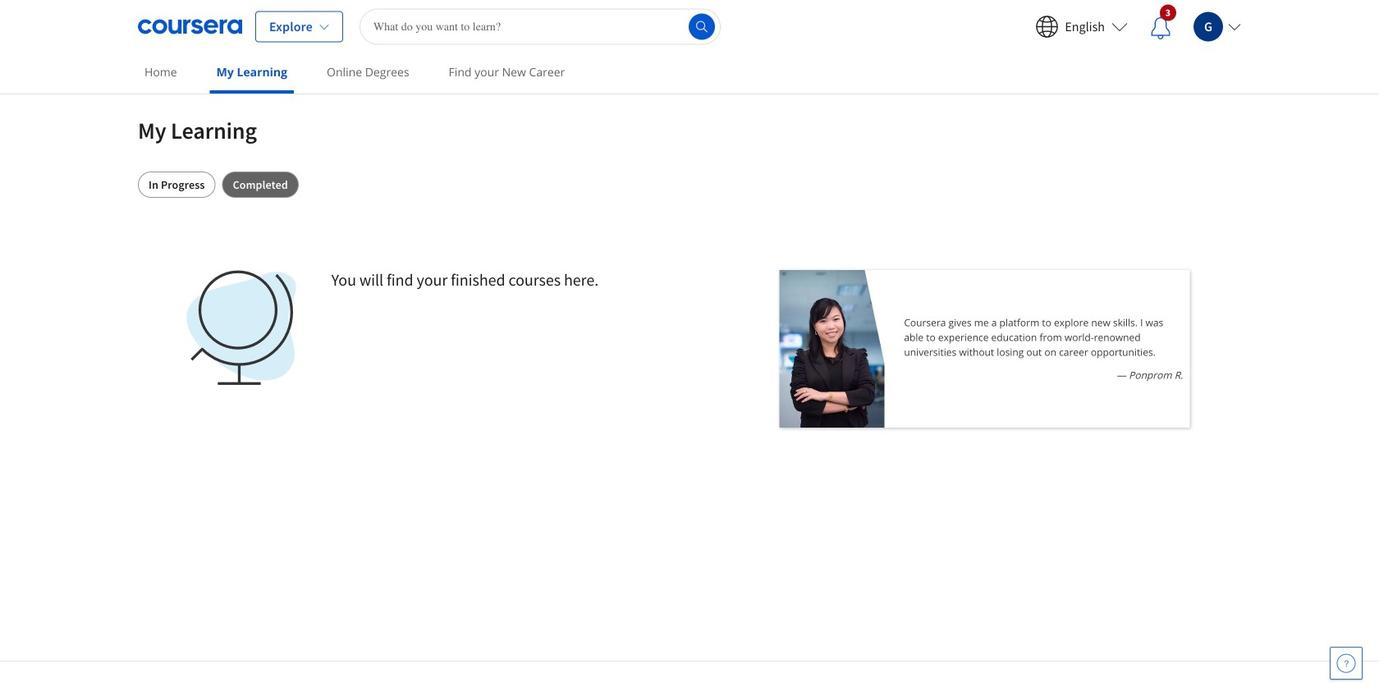 Task type: vqa. For each thing, say whether or not it's contained in the screenshot.
tab list on the top of the page
yes



Task type: locate. For each thing, give the bounding box(es) containing it.
What do you want to learn? text field
[[359, 9, 721, 45]]

None search field
[[359, 9, 721, 45]]

tab list
[[138, 172, 1241, 198]]



Task type: describe. For each thing, give the bounding box(es) containing it.
coursera image
[[138, 14, 242, 40]]

help center image
[[1336, 653, 1356, 673]]



